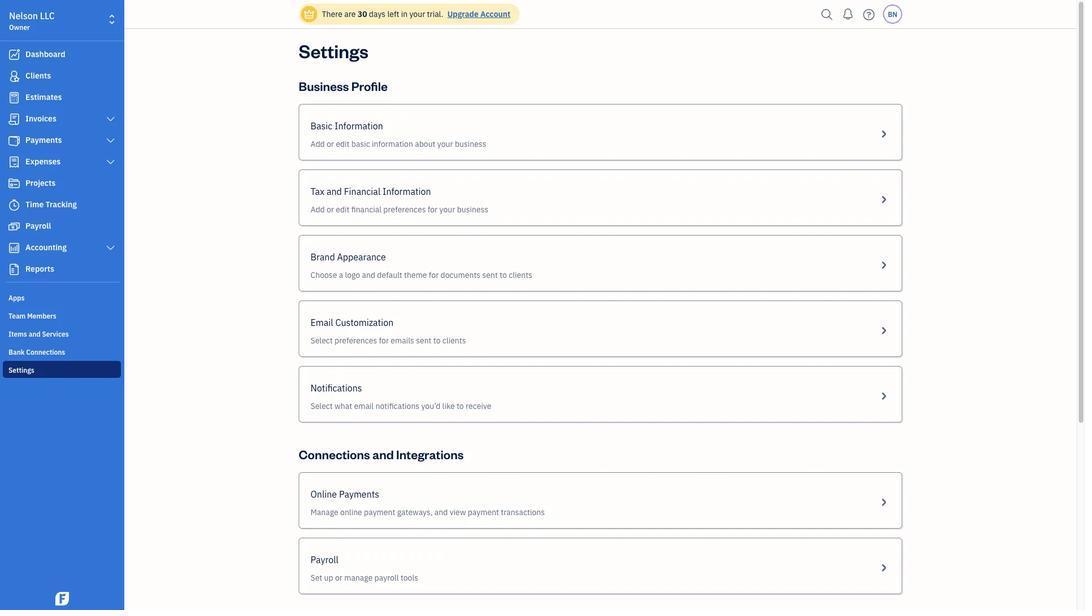 Task type: describe. For each thing, give the bounding box(es) containing it.
clients link
[[3, 66, 121, 87]]

tax and financial information
[[311, 186, 431, 198]]

business for tax and financial information
[[457, 204, 489, 215]]

emails
[[391, 336, 414, 346]]

and left the view
[[435, 508, 448, 518]]

up
[[324, 573, 333, 584]]

select for email customization
[[311, 336, 333, 346]]

business
[[299, 78, 349, 94]]

days
[[369, 9, 386, 19]]

trial.
[[427, 9, 444, 19]]

time tracking link
[[3, 195, 121, 215]]

items
[[8, 330, 27, 339]]

tools
[[401, 573, 419, 584]]

notifications
[[311, 383, 362, 394]]

chevron large down image for invoices
[[106, 115, 116, 124]]

account
[[481, 9, 511, 19]]

expenses
[[25, 156, 61, 167]]

nelson llc owner
[[9, 10, 55, 32]]

main element
[[0, 0, 153, 611]]

1 vertical spatial payroll
[[311, 555, 339, 566]]

invoice image
[[7, 114, 21, 125]]

email
[[311, 317, 333, 329]]

owner
[[9, 23, 30, 32]]

select for notifications
[[311, 401, 333, 412]]

brand appearance
[[311, 251, 386, 263]]

email customization
[[311, 317, 394, 329]]

team
[[8, 312, 26, 321]]

search image
[[819, 6, 837, 23]]

dashboard link
[[3, 45, 121, 65]]

choose
[[311, 270, 337, 281]]

basic
[[311, 120, 333, 132]]

in
[[401, 9, 408, 19]]

documents
[[441, 270, 481, 281]]

items and services link
[[3, 325, 121, 342]]

report image
[[7, 264, 21, 275]]

choose a logo and default theme for documents sent to clients
[[311, 270, 533, 281]]

tracking
[[46, 199, 77, 210]]

0 vertical spatial preferences
[[384, 204, 426, 215]]

llc
[[40, 10, 55, 22]]

settings inside settings "link"
[[8, 366, 34, 375]]

notifications image
[[840, 3, 858, 25]]

0 horizontal spatial preferences
[[335, 336, 377, 346]]

30
[[358, 9, 367, 19]]

about
[[415, 139, 436, 149]]

2 horizontal spatial to
[[500, 270, 507, 281]]

your for basic information
[[438, 139, 453, 149]]

2 payment from the left
[[468, 508, 499, 518]]

tax
[[311, 186, 325, 198]]

payroll
[[375, 573, 399, 584]]

notifications
[[376, 401, 420, 412]]

add for basic
[[311, 139, 325, 149]]

receive
[[466, 401, 492, 412]]

default
[[377, 270, 403, 281]]

and for connections and integrations
[[373, 446, 394, 463]]

online
[[311, 489, 337, 501]]

settings link
[[3, 361, 121, 378]]

basic information
[[311, 120, 383, 132]]

and for items and services
[[29, 330, 41, 339]]

edit for and
[[336, 204, 350, 215]]

your for tax and financial information
[[440, 204, 455, 215]]

view
[[450, 508, 466, 518]]

are
[[345, 9, 356, 19]]

payments inside main element
[[25, 135, 62, 145]]

you'd
[[422, 401, 441, 412]]

1 horizontal spatial to
[[457, 401, 464, 412]]

online payments
[[311, 489, 380, 501]]

items and services
[[8, 330, 69, 339]]

crown image
[[303, 8, 315, 20]]

expenses link
[[3, 152, 121, 172]]

information
[[372, 139, 413, 149]]

apps
[[8, 294, 25, 303]]

0 vertical spatial for
[[428, 204, 438, 215]]

reports link
[[3, 260, 121, 280]]

nelson
[[9, 10, 38, 22]]

logo
[[345, 270, 360, 281]]



Task type: locate. For each thing, give the bounding box(es) containing it.
and right items
[[29, 330, 41, 339]]

expense image
[[7, 157, 21, 168]]

team members link
[[3, 307, 121, 324]]

dashboard image
[[7, 49, 21, 61]]

0 vertical spatial your
[[410, 9, 425, 19]]

time
[[25, 199, 44, 210]]

payments link
[[3, 131, 121, 151]]

0 horizontal spatial clients
[[443, 336, 466, 346]]

edit for information
[[336, 139, 350, 149]]

go to help image
[[860, 6, 879, 23]]

chevron large down image inside payments link
[[106, 136, 116, 145]]

settings down bank
[[8, 366, 34, 375]]

0 horizontal spatial connections
[[26, 348, 65, 357]]

0 vertical spatial chevron large down image
[[106, 136, 116, 145]]

edit left financial
[[336, 204, 350, 215]]

connections up online payments
[[299, 446, 370, 463]]

select preferences for emails sent to clients
[[311, 336, 466, 346]]

1 vertical spatial sent
[[416, 336, 432, 346]]

1 vertical spatial select
[[311, 401, 333, 412]]

1 vertical spatial information
[[383, 186, 431, 198]]

business profile
[[299, 78, 388, 94]]

accounting
[[25, 242, 67, 253]]

or left financial
[[327, 204, 334, 215]]

money image
[[7, 221, 21, 232]]

1 add from the top
[[311, 139, 325, 149]]

set
[[311, 573, 322, 584]]

0 vertical spatial to
[[500, 270, 507, 281]]

0 vertical spatial settings
[[299, 38, 369, 62]]

1 horizontal spatial clients
[[509, 270, 533, 281]]

to right documents
[[500, 270, 507, 281]]

add
[[311, 139, 325, 149], [311, 204, 325, 215]]

1 horizontal spatial preferences
[[384, 204, 426, 215]]

payroll link
[[3, 217, 121, 237]]

payments up online
[[339, 489, 380, 501]]

there
[[322, 9, 343, 19]]

0 vertical spatial edit
[[336, 139, 350, 149]]

1 vertical spatial preferences
[[335, 336, 377, 346]]

chevron large down image
[[106, 115, 116, 124], [106, 244, 116, 253]]

information up basic on the left top of page
[[335, 120, 383, 132]]

2 add from the top
[[311, 204, 325, 215]]

freshbooks image
[[53, 593, 71, 606]]

sent
[[483, 270, 498, 281], [416, 336, 432, 346]]

2 edit from the top
[[336, 204, 350, 215]]

a
[[339, 270, 343, 281]]

team members
[[8, 312, 56, 321]]

bank connections
[[8, 348, 65, 357]]

0 horizontal spatial sent
[[416, 336, 432, 346]]

settings down there
[[299, 38, 369, 62]]

or for information
[[327, 139, 334, 149]]

0 horizontal spatial payments
[[25, 135, 62, 145]]

2 select from the top
[[311, 401, 333, 412]]

1 vertical spatial business
[[457, 204, 489, 215]]

chart image
[[7, 243, 21, 254]]

bn
[[889, 10, 898, 19]]

payroll up up
[[311, 555, 339, 566]]

select what email notifications you'd like to receive
[[311, 401, 492, 412]]

0 horizontal spatial payment
[[364, 508, 396, 518]]

and inside main element
[[29, 330, 41, 339]]

payment right online
[[364, 508, 396, 518]]

0 vertical spatial sent
[[483, 270, 498, 281]]

add or edit basic information about your business
[[311, 139, 487, 149]]

to right like
[[457, 401, 464, 412]]

connections and integrations
[[299, 446, 464, 463]]

1 horizontal spatial connections
[[299, 446, 370, 463]]

estimate image
[[7, 92, 21, 103]]

to
[[500, 270, 507, 281], [434, 336, 441, 346], [457, 401, 464, 412]]

project image
[[7, 178, 21, 189]]

preferences right financial
[[384, 204, 426, 215]]

0 vertical spatial chevron large down image
[[106, 115, 116, 124]]

add down tax
[[311, 204, 325, 215]]

members
[[27, 312, 56, 321]]

manage
[[311, 508, 339, 518]]

1 horizontal spatial settings
[[299, 38, 369, 62]]

connections inside main element
[[26, 348, 65, 357]]

services
[[42, 330, 69, 339]]

0 vertical spatial business
[[455, 139, 487, 149]]

payment image
[[7, 135, 21, 146]]

and right the logo
[[362, 270, 376, 281]]

select down email
[[311, 336, 333, 346]]

or for and
[[327, 204, 334, 215]]

bn button
[[884, 5, 903, 24]]

0 vertical spatial payroll
[[25, 221, 51, 231]]

1 vertical spatial payments
[[339, 489, 380, 501]]

invoices link
[[3, 109, 121, 130]]

1 vertical spatial edit
[[336, 204, 350, 215]]

projects
[[25, 178, 56, 188]]

estimates
[[25, 92, 62, 102]]

preferences
[[384, 204, 426, 215], [335, 336, 377, 346]]

upgrade account link
[[445, 9, 511, 19]]

what
[[335, 401, 352, 412]]

1 vertical spatial your
[[438, 139, 453, 149]]

add for tax
[[311, 204, 325, 215]]

chevron large down image for payments
[[106, 136, 116, 145]]

like
[[443, 401, 455, 412]]

appearance
[[337, 251, 386, 263]]

to right emails
[[434, 336, 441, 346]]

1 vertical spatial add
[[311, 204, 325, 215]]

client image
[[7, 71, 21, 82]]

theme
[[404, 270, 427, 281]]

chevron large down image down payroll link
[[106, 244, 116, 253]]

clients
[[25, 70, 51, 81]]

1 vertical spatial for
[[429, 270, 439, 281]]

0 vertical spatial payments
[[25, 135, 62, 145]]

1 vertical spatial chevron large down image
[[106, 158, 116, 167]]

0 vertical spatial select
[[311, 336, 333, 346]]

chevron large down image inside invoices link
[[106, 115, 116, 124]]

0 horizontal spatial to
[[434, 336, 441, 346]]

estimates link
[[3, 88, 121, 108]]

sent right emails
[[416, 336, 432, 346]]

manage
[[345, 573, 373, 584]]

brand
[[311, 251, 335, 263]]

integrations
[[397, 446, 464, 463]]

chevron large down image down estimates 'link'
[[106, 115, 116, 124]]

chevron large down image for expenses
[[106, 158, 116, 167]]

1 payment from the left
[[364, 508, 396, 518]]

chevron large down image
[[106, 136, 116, 145], [106, 158, 116, 167]]

2 vertical spatial for
[[379, 336, 389, 346]]

reports
[[25, 264, 54, 274]]

1 horizontal spatial payment
[[468, 508, 499, 518]]

connections
[[26, 348, 65, 357], [299, 446, 370, 463]]

1 vertical spatial chevron large down image
[[106, 244, 116, 253]]

clients
[[509, 270, 533, 281], [443, 336, 466, 346]]

edit
[[336, 139, 350, 149], [336, 204, 350, 215]]

transactions
[[501, 508, 545, 518]]

timer image
[[7, 200, 21, 211]]

1 edit from the top
[[336, 139, 350, 149]]

add down basic
[[311, 139, 325, 149]]

1 select from the top
[[311, 336, 333, 346]]

manage online payment gateways, and view payment transactions
[[311, 508, 545, 518]]

chevron large down image for accounting
[[106, 244, 116, 253]]

projects link
[[3, 174, 121, 194]]

edit left basic on the left top of page
[[336, 139, 350, 149]]

0 horizontal spatial settings
[[8, 366, 34, 375]]

payroll down time
[[25, 221, 51, 231]]

and
[[327, 186, 342, 198], [362, 270, 376, 281], [29, 330, 41, 339], [373, 446, 394, 463], [435, 508, 448, 518]]

0 horizontal spatial payroll
[[25, 221, 51, 231]]

1 vertical spatial to
[[434, 336, 441, 346]]

online
[[340, 508, 362, 518]]

add or edit financial preferences for your business
[[311, 204, 489, 215]]

0 vertical spatial add
[[311, 139, 325, 149]]

basic
[[352, 139, 370, 149]]

financial
[[352, 204, 382, 215]]

set up or manage payroll tools
[[311, 573, 419, 584]]

time tracking
[[25, 199, 77, 210]]

payments
[[25, 135, 62, 145], [339, 489, 380, 501]]

payment right the view
[[468, 508, 499, 518]]

1 vertical spatial settings
[[8, 366, 34, 375]]

chevron large down image up the projects link
[[106, 158, 116, 167]]

or down basic
[[327, 139, 334, 149]]

1 horizontal spatial payments
[[339, 489, 380, 501]]

1 horizontal spatial payroll
[[311, 555, 339, 566]]

0 vertical spatial connections
[[26, 348, 65, 357]]

sent right documents
[[483, 270, 498, 281]]

settings
[[299, 38, 369, 62], [8, 366, 34, 375]]

and left integrations
[[373, 446, 394, 463]]

1 horizontal spatial sent
[[483, 270, 498, 281]]

or
[[327, 139, 334, 149], [327, 204, 334, 215], [335, 573, 343, 584]]

accounting link
[[3, 238, 121, 258]]

and right tax
[[327, 186, 342, 198]]

connections down items and services
[[26, 348, 65, 357]]

2 vertical spatial or
[[335, 573, 343, 584]]

chevron large down image up expenses link
[[106, 136, 116, 145]]

left
[[388, 9, 399, 19]]

1 vertical spatial or
[[327, 204, 334, 215]]

2 chevron large down image from the top
[[106, 244, 116, 253]]

information up add or edit financial preferences for your business
[[383, 186, 431, 198]]

0 vertical spatial clients
[[509, 270, 533, 281]]

bank
[[8, 348, 25, 357]]

0 vertical spatial information
[[335, 120, 383, 132]]

profile
[[352, 78, 388, 94]]

2 chevron large down image from the top
[[106, 158, 116, 167]]

1 vertical spatial clients
[[443, 336, 466, 346]]

upgrade
[[448, 9, 479, 19]]

invoices
[[25, 113, 57, 124]]

and for tax and financial information
[[327, 186, 342, 198]]

gateways,
[[397, 508, 433, 518]]

1 vertical spatial connections
[[299, 446, 370, 463]]

payments up expenses
[[25, 135, 62, 145]]

payroll inside main element
[[25, 221, 51, 231]]

0 vertical spatial or
[[327, 139, 334, 149]]

preferences down email customization
[[335, 336, 377, 346]]

business for basic information
[[455, 139, 487, 149]]

financial
[[344, 186, 381, 198]]

customization
[[336, 317, 394, 329]]

payment
[[364, 508, 396, 518], [468, 508, 499, 518]]

1 chevron large down image from the top
[[106, 115, 116, 124]]

2 vertical spatial your
[[440, 204, 455, 215]]

dashboard
[[25, 49, 65, 59]]

2 vertical spatial to
[[457, 401, 464, 412]]

email
[[354, 401, 374, 412]]

1 chevron large down image from the top
[[106, 136, 116, 145]]

select left what on the left of the page
[[311, 401, 333, 412]]

chevron large down image inside accounting link
[[106, 244, 116, 253]]

apps link
[[3, 289, 121, 306]]

or right up
[[335, 573, 343, 584]]



Task type: vqa. For each thing, say whether or not it's contained in the screenshot.
business profile
yes



